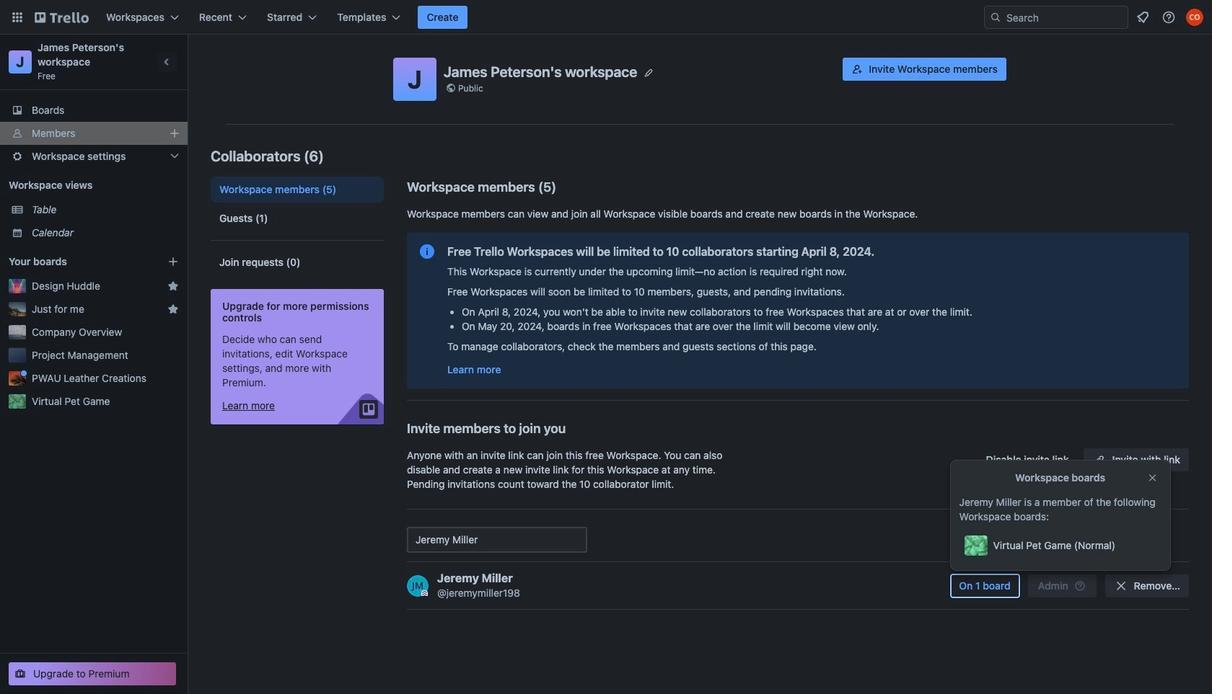 Task type: vqa. For each thing, say whether or not it's contained in the screenshot.
the Board name text field
no



Task type: describe. For each thing, give the bounding box(es) containing it.
search image
[[990, 12, 1001, 23]]

back to home image
[[35, 6, 89, 29]]

jeremy miller (jeremymiller198) image
[[407, 575, 429, 597]]

open information menu image
[[1162, 10, 1176, 25]]

0 notifications image
[[1134, 9, 1152, 26]]

2 starred icon image from the top
[[167, 304, 179, 315]]



Task type: locate. For each thing, give the bounding box(es) containing it.
this member is an admin of this workspace. image
[[421, 591, 428, 597]]

1 vertical spatial starred icon image
[[167, 304, 179, 315]]

0 vertical spatial starred icon image
[[167, 281, 179, 292]]

your boards with 6 items element
[[9, 253, 146, 271]]

Search field
[[1001, 7, 1128, 27]]

starred icon image
[[167, 281, 179, 292], [167, 304, 179, 315]]

christina overa (christinaovera) image
[[1186, 9, 1203, 26]]

Filter by name text field
[[407, 527, 587, 553]]

add board image
[[167, 256, 179, 268]]

1 starred icon image from the top
[[167, 281, 179, 292]]

workspace navigation collapse icon image
[[157, 52, 177, 72]]

primary element
[[0, 0, 1212, 35]]



